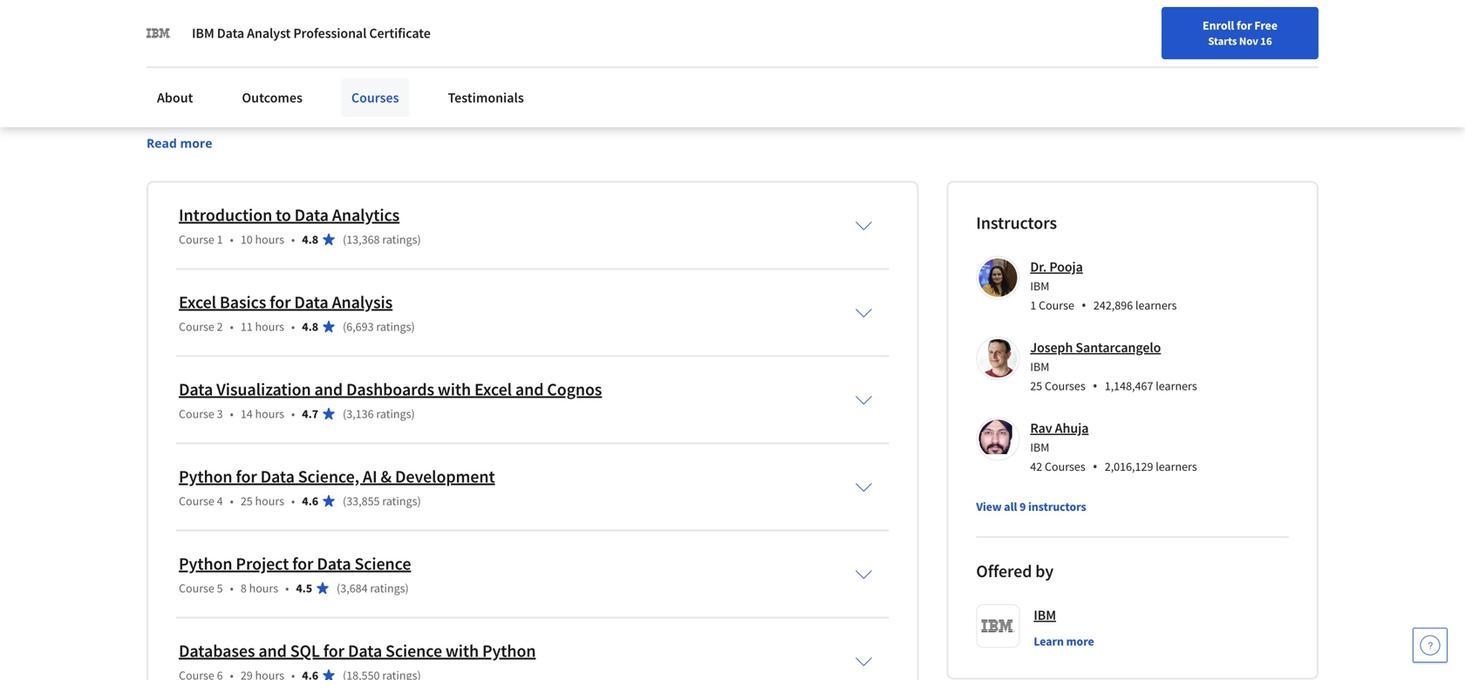 Task type: locate. For each thing, give the bounding box(es) containing it.
. in this program, you'll learn in-demand skills like python, excel, and sql to get job-ready in as little as 4 months. no prior experience or degree needed.
[[147, 68, 802, 106]]

( right 4.7
[[343, 406, 346, 422]]

-
[[393, 14, 401, 44]]

courses down 'field'
[[351, 89, 399, 106]]

1 down introduction
[[217, 232, 223, 247]]

basics
[[220, 291, 266, 313]]

certificate
[[280, 14, 388, 44], [369, 24, 431, 42]]

for down 3,684
[[323, 640, 345, 662]]

in
[[517, 68, 528, 85]]

data down ( 3,684 ratings )
[[348, 640, 382, 662]]

outcomes link
[[232, 79, 313, 117]]

hours for basics
[[255, 319, 284, 334]]

1 vertical spatial python
[[179, 553, 232, 575]]

in left the
[[263, 68, 275, 85]]

to left get
[[282, 88, 294, 106]]

1 horizontal spatial more
[[1066, 634, 1094, 649]]

ratings down the &
[[382, 493, 417, 509]]

1
[[217, 232, 223, 247], [1030, 297, 1037, 313]]

instructors
[[976, 212, 1057, 234]]

0 horizontal spatial 1
[[217, 232, 223, 247]]

ratings down "data visualization and dashboards with excel and cognos" link
[[376, 406, 411, 422]]

help center image
[[1420, 635, 1441, 656]]

2 vertical spatial learners
[[1156, 459, 1197, 474]]

ibm inside joseph santarcangelo ibm 25 courses • 1,148,467 learners
[[1030, 359, 1050, 375]]

for up nov
[[1237, 17, 1252, 33]]

4.5
[[296, 580, 312, 596]]

degree
[[644, 88, 684, 106]]

2 vertical spatial courses
[[1045, 459, 1086, 474]]

) right 3,684
[[405, 580, 409, 596]]

0 vertical spatial more
[[180, 135, 212, 151]]

sql down the
[[256, 88, 279, 106]]

data visualization and dashboards with excel and cognos link
[[179, 379, 602, 400]]

1 vertical spatial 4
[[217, 493, 223, 509]]

10
[[241, 232, 253, 247]]

python for python for data science, ai & development
[[179, 466, 232, 488]]

1 vertical spatial with
[[446, 640, 479, 662]]

0 vertical spatial python
[[179, 466, 232, 488]]

ai
[[363, 466, 377, 488]]

0 vertical spatial sql
[[256, 88, 279, 106]]

1 as from the left
[[391, 88, 403, 106]]

learners right 242,896
[[1136, 297, 1177, 313]]

ratings right 6,693 on the left of page
[[376, 319, 411, 334]]

1 horizontal spatial 25
[[1030, 378, 1043, 394]]

for inside enroll for free starts nov 16
[[1237, 17, 1252, 33]]

0 vertical spatial excel
[[179, 291, 216, 313]]

0 vertical spatial 4.8
[[302, 232, 318, 247]]

1 horizontal spatial as
[[436, 88, 448, 106]]

5
[[217, 580, 223, 596]]

professional up a
[[147, 14, 276, 44]]

ready
[[341, 88, 374, 106]]

needed.
[[687, 88, 735, 106]]

1 vertical spatial to
[[276, 204, 291, 226]]

databases
[[179, 640, 255, 662]]

courses right 42
[[1045, 459, 1086, 474]]

more right the read
[[180, 135, 212, 151]]

11
[[241, 319, 253, 334]]

( down analysis
[[343, 319, 346, 334]]

ibm for joseph santarcangelo
[[1030, 359, 1050, 375]]

9 right all
[[1020, 499, 1026, 515]]

enroll for free starts nov 16
[[1203, 17, 1278, 48]]

1 vertical spatial courses
[[1045, 378, 1086, 394]]

0 horizontal spatial 4
[[217, 493, 223, 509]]

learners
[[1136, 297, 1177, 313], [1156, 378, 1197, 394], [1156, 459, 1197, 474]]

science
[[355, 553, 411, 575], [386, 640, 442, 662]]

ibm image
[[147, 21, 171, 45]]

for up 4.5
[[292, 553, 314, 575]]

professional up prepare for a career in the high-growth field of data analytics
[[293, 24, 367, 42]]

) down "data visualization and dashboards with excel and cognos" link
[[411, 406, 415, 422]]

0 vertical spatial in
[[263, 68, 275, 85]]

( down "python for data science, ai & development" link
[[343, 493, 346, 509]]

excel left basics at left
[[179, 291, 216, 313]]

learn more button
[[1034, 633, 1094, 650]]

( for science
[[337, 580, 340, 596]]

excel basics for data analysis
[[179, 291, 393, 313]]

1 horizontal spatial in
[[377, 88, 388, 106]]

pooja
[[1050, 258, 1083, 276]]

1 down dr.
[[1030, 297, 1037, 313]]

in down 'field'
[[377, 88, 388, 106]]

excel
[[179, 291, 216, 313], [475, 379, 512, 400]]

outcomes
[[242, 89, 303, 106]]

4
[[451, 88, 458, 106], [217, 493, 223, 509]]

hours for to
[[255, 232, 284, 247]]

3,136
[[346, 406, 374, 422]]

1 vertical spatial in
[[377, 88, 388, 106]]

1 vertical spatial learners
[[1156, 378, 1197, 394]]

learners inside joseph santarcangelo ibm 25 courses • 1,148,467 learners
[[1156, 378, 1197, 394]]

course 1 • 10 hours •
[[179, 232, 295, 247]]

ibm down dr.
[[1030, 278, 1050, 294]]

1 vertical spatial 9
[[1020, 499, 1026, 515]]

introduction
[[179, 204, 272, 226]]

1 horizontal spatial 9
[[1020, 499, 1026, 515]]

sql down 4.5
[[290, 640, 320, 662]]

science down ( 3,684 ratings )
[[386, 640, 442, 662]]

25 for course
[[241, 493, 253, 509]]

( for analysis
[[343, 319, 346, 334]]

like
[[778, 68, 799, 85]]

0 horizontal spatial excel
[[179, 291, 216, 313]]

analysis
[[332, 291, 393, 313]]

hours
[[255, 232, 284, 247], [255, 319, 284, 334], [255, 406, 284, 422], [255, 493, 284, 509], [249, 580, 278, 596]]

0 vertical spatial 1
[[217, 232, 223, 247]]

hours right "14"
[[255, 406, 284, 422]]

courses link
[[341, 79, 410, 117]]

ratings right 3,684
[[370, 580, 405, 596]]

hours for visualization
[[255, 406, 284, 422]]

and down career
[[230, 88, 253, 106]]

santarcangelo
[[1076, 339, 1161, 356]]

25 down joseph on the right of the page
[[1030, 378, 1043, 394]]

6,693
[[346, 319, 374, 334]]

1 vertical spatial 4.8
[[302, 319, 318, 334]]

excel,
[[195, 88, 228, 106]]

0 horizontal spatial as
[[391, 88, 403, 106]]

sql inside . in this program, you'll learn in-demand skills like python, excel, and sql to get job-ready in as little as 4 months. no prior experience or degree needed.
[[256, 88, 279, 106]]

in-
[[679, 68, 695, 85]]

get
[[297, 88, 315, 106]]

4.8 for for
[[302, 319, 318, 334]]

4.8 down introduction to data analytics
[[302, 232, 318, 247]]

courses inside joseph santarcangelo ibm 25 courses • 1,148,467 learners
[[1045, 378, 1086, 394]]

free
[[1255, 17, 1278, 33]]

1 horizontal spatial 4
[[451, 88, 458, 106]]

1 vertical spatial 1
[[1030, 297, 1037, 313]]

analytics
[[455, 68, 511, 85]]

course for introduction to data analytics
[[179, 232, 214, 247]]

the
[[277, 68, 297, 85]]

ibm inside dr. pooja ibm 1 course • 242,896 learners
[[1030, 278, 1050, 294]]

1 horizontal spatial 1
[[1030, 297, 1037, 313]]

english button
[[1099, 0, 1205, 57]]

4.8 down 'excel basics for data analysis'
[[302, 319, 318, 334]]

learners for pooja
[[1136, 297, 1177, 313]]

0 horizontal spatial professional
[[147, 14, 276, 44]]

prior
[[532, 88, 560, 106]]

science up ( 3,684 ratings )
[[355, 553, 411, 575]]

joseph
[[1030, 339, 1073, 356]]

( right 4.5
[[337, 580, 340, 596]]

ibm down joseph on the right of the page
[[1030, 359, 1050, 375]]

hours right '10' on the top of page
[[255, 232, 284, 247]]

more right learn
[[1066, 634, 1094, 649]]

courses inside rav ahuja ibm 42 courses • 2,016,129 learners
[[1045, 459, 1086, 474]]

view all 9 instructors button
[[976, 498, 1087, 515]]

courses for joseph
[[1045, 378, 1086, 394]]

english
[[1131, 20, 1173, 37]]

4.7
[[302, 406, 318, 422]]

certificate up 'field'
[[369, 24, 431, 42]]

) right 6,693 on the left of page
[[411, 319, 415, 334]]

offered by
[[976, 560, 1054, 582]]

0 horizontal spatial 25
[[241, 493, 253, 509]]

) down development
[[417, 493, 421, 509]]

( 6,693 ratings )
[[343, 319, 415, 334]]

1 vertical spatial 25
[[241, 493, 253, 509]]

course for python for data science, ai & development
[[179, 493, 214, 509]]

25 inside joseph santarcangelo ibm 25 courses • 1,148,467 learners
[[1030, 378, 1043, 394]]

cognos
[[547, 379, 602, 400]]

to inside . in this program, you'll learn in-demand skills like python, excel, and sql to get job-ready in as little as 4 months. no prior experience or degree needed.
[[282, 88, 294, 106]]

ibm down rav at the bottom of the page
[[1030, 440, 1050, 455]]

instructors
[[1029, 499, 1087, 515]]

ratings for analysis
[[376, 319, 411, 334]]

data up course 3 • 14 hours •
[[179, 379, 213, 400]]

3,684
[[340, 580, 368, 596]]

course inside dr. pooja ibm 1 course • 242,896 learners
[[1039, 297, 1075, 313]]

) for science
[[405, 580, 409, 596]]

ratings for ai
[[382, 493, 417, 509]]

learn
[[647, 68, 677, 85]]

for up course 4 • 25 hours •
[[236, 466, 257, 488]]

2 4.8 from the top
[[302, 319, 318, 334]]

0 vertical spatial to
[[282, 88, 294, 106]]

as down 'field'
[[391, 88, 403, 106]]

python project for data science
[[179, 553, 411, 575]]

None search field
[[249, 11, 667, 46]]

and
[[230, 88, 253, 106], [314, 379, 343, 400], [515, 379, 544, 400], [258, 640, 287, 662]]

show notifications image
[[1230, 22, 1251, 43]]

for left a
[[195, 68, 211, 85]]

for right basics at left
[[270, 291, 291, 313]]

demand
[[695, 68, 744, 85]]

data left analyst
[[217, 24, 244, 42]]

0 vertical spatial with
[[438, 379, 471, 400]]

sql
[[256, 88, 279, 106], [290, 640, 320, 662]]

learners right 2,016,129
[[1156, 459, 1197, 474]]

in
[[263, 68, 275, 85], [377, 88, 388, 106]]

hours left 4.6
[[255, 493, 284, 509]]

starts
[[1208, 34, 1237, 48]]

joseph santarcangelo image
[[979, 339, 1017, 378]]

learners for santarcangelo
[[1156, 378, 1197, 394]]

1 vertical spatial more
[[1066, 634, 1094, 649]]

1 4.8 from the top
[[302, 232, 318, 247]]

hours right 8
[[249, 580, 278, 596]]

• inside joseph santarcangelo ibm 25 courses • 1,148,467 learners
[[1093, 376, 1098, 395]]

courses
[[351, 89, 399, 106], [1045, 378, 1086, 394], [1045, 459, 1086, 474]]

excel left the cognos
[[475, 379, 512, 400]]

about link
[[147, 79, 204, 117]]

42
[[1030, 459, 1043, 474]]

( 3,684 ratings )
[[337, 580, 409, 596]]

data left analysis
[[294, 291, 328, 313]]

or
[[629, 88, 642, 106]]

months.
[[461, 88, 509, 106]]

1 horizontal spatial sql
[[290, 640, 320, 662]]

9 right '-'
[[406, 14, 418, 44]]

prepare
[[147, 68, 192, 85]]

) for ai
[[417, 493, 421, 509]]

learners right '1,148,467'
[[1156, 378, 1197, 394]]

25 left 4.6
[[241, 493, 253, 509]]

ratings for science
[[370, 580, 405, 596]]

1,148,467
[[1105, 378, 1154, 394]]

rav ahuja link
[[1030, 420, 1089, 437]]

1 vertical spatial sql
[[290, 640, 320, 662]]

dashboards
[[346, 379, 434, 400]]

learners inside rav ahuja ibm 42 courses • 2,016,129 learners
[[1156, 459, 1197, 474]]

nov
[[1239, 34, 1259, 48]]

(
[[343, 232, 346, 247], [343, 319, 346, 334], [343, 406, 346, 422], [343, 493, 346, 509], [337, 580, 340, 596]]

more for read more
[[180, 135, 212, 151]]

) for with
[[411, 406, 415, 422]]

0 horizontal spatial more
[[180, 135, 212, 151]]

0 vertical spatial 9
[[406, 14, 418, 44]]

as down data
[[436, 88, 448, 106]]

0 vertical spatial 4
[[451, 88, 458, 106]]

ibm inside rav ahuja ibm 42 courses • 2,016,129 learners
[[1030, 440, 1050, 455]]

courses down joseph on the right of the page
[[1045, 378, 1086, 394]]

1 horizontal spatial excel
[[475, 379, 512, 400]]

0 vertical spatial 25
[[1030, 378, 1043, 394]]

learners inside dr. pooja ibm 1 course • 242,896 learners
[[1136, 297, 1177, 313]]

• inside rav ahuja ibm 42 courses • 2,016,129 learners
[[1093, 457, 1098, 476]]

in inside . in this program, you'll learn in-demand skills like python, excel, and sql to get job-ready in as little as 4 months. no prior experience or degree needed.
[[377, 88, 388, 106]]

ratings right "13,368"
[[382, 232, 417, 247]]

data left analytics
[[295, 204, 329, 226]]

hours right 11
[[255, 319, 284, 334]]

to up course 1 • 10 hours •
[[276, 204, 291, 226]]

0 vertical spatial learners
[[1136, 297, 1177, 313]]

0 horizontal spatial sql
[[256, 88, 279, 106]]

about
[[157, 89, 193, 106]]



Task type: vqa. For each thing, say whether or not it's contained in the screenshot.


Task type: describe. For each thing, give the bounding box(es) containing it.
growth
[[331, 68, 376, 85]]

enroll
[[1203, 17, 1235, 33]]

little
[[406, 88, 433, 106]]

ibm for rav ahuja
[[1030, 440, 1050, 455]]

introduction to data analytics
[[179, 204, 400, 226]]

python for python project for data science
[[179, 553, 232, 575]]

( 3,136 ratings )
[[343, 406, 415, 422]]

0 horizontal spatial in
[[263, 68, 275, 85]]

2 vertical spatial python
[[482, 640, 536, 662]]

course 2 • 11 hours •
[[179, 319, 295, 334]]

rav ahuja image
[[979, 420, 1017, 458]]

hours for project
[[249, 580, 278, 596]]

( for ai
[[343, 493, 346, 509]]

1 vertical spatial science
[[386, 640, 442, 662]]

testimonials
[[448, 89, 524, 106]]

25 for joseph
[[1030, 378, 1043, 394]]

high-
[[299, 68, 331, 85]]

4 inside . in this program, you'll learn in-demand skills like python, excel, and sql to get job-ready in as little as 4 months. no prior experience or degree needed.
[[451, 88, 458, 106]]

python for data science, ai & development
[[179, 466, 495, 488]]

dr. pooja image
[[979, 259, 1017, 297]]

dr. pooja link
[[1030, 258, 1083, 276]]

this
[[531, 68, 553, 85]]

by
[[1036, 560, 1054, 582]]

( down analytics
[[343, 232, 346, 247]]

3
[[217, 406, 223, 422]]

view
[[976, 499, 1002, 515]]

2 as from the left
[[436, 88, 448, 106]]

courses for rav
[[1045, 459, 1086, 474]]

professional certificate - 9 course series
[[147, 14, 558, 44]]

course for excel basics for data analysis
[[179, 319, 214, 334]]

databases and sql for data science with python link
[[179, 640, 536, 662]]

visualization
[[216, 379, 311, 400]]

) right "13,368"
[[417, 232, 421, 247]]

career
[[224, 68, 261, 85]]

ratings for with
[[376, 406, 411, 422]]

rav ahuja ibm 42 courses • 2,016,129 learners
[[1030, 420, 1197, 476]]

offered
[[976, 560, 1032, 582]]

and up 4.7
[[314, 379, 343, 400]]

learners for ahuja
[[1156, 459, 1197, 474]]

1 horizontal spatial professional
[[293, 24, 367, 42]]

242,896
[[1094, 297, 1133, 313]]

hours for for
[[255, 493, 284, 509]]

excel basics for data analysis link
[[179, 291, 393, 313]]

4.8 for data
[[302, 232, 318, 247]]

2,016,129
[[1105, 459, 1154, 474]]

you'll
[[612, 68, 644, 85]]

project
[[236, 553, 289, 575]]

• inside dr. pooja ibm 1 course • 242,896 learners
[[1082, 296, 1087, 314]]

certificate up prepare for a career in the high-growth field of data analytics
[[280, 14, 388, 44]]

science,
[[298, 466, 359, 488]]

1 vertical spatial excel
[[475, 379, 512, 400]]

read more
[[147, 135, 212, 151]]

14
[[241, 406, 253, 422]]

course for python project for data science
[[179, 580, 214, 596]]

course 4 • 25 hours •
[[179, 493, 295, 509]]

field
[[379, 68, 407, 85]]

dr.
[[1030, 258, 1047, 276]]

course 5 • 8 hours •
[[179, 580, 289, 596]]

rav
[[1030, 420, 1052, 437]]

ibm up learn
[[1034, 607, 1056, 624]]

0 vertical spatial science
[[355, 553, 411, 575]]

joseph santarcangelo link
[[1030, 339, 1161, 356]]

development
[[395, 466, 495, 488]]

of
[[409, 68, 422, 85]]

course 3 • 14 hours •
[[179, 406, 295, 422]]

ahuja
[[1055, 420, 1089, 437]]

and inside . in this program, you'll learn in-demand skills like python, excel, and sql to get job-ready in as little as 4 months. no prior experience or degree needed.
[[230, 88, 253, 106]]

read
[[147, 135, 177, 151]]

2
[[217, 319, 223, 334]]

) for analysis
[[411, 319, 415, 334]]

1 inside dr. pooja ibm 1 course • 242,896 learners
[[1030, 297, 1037, 313]]

program,
[[555, 68, 609, 85]]

data up course 4 • 25 hours •
[[260, 466, 295, 488]]

ibm for dr. pooja
[[1030, 278, 1050, 294]]

0 vertical spatial courses
[[351, 89, 399, 106]]

learn
[[1034, 634, 1064, 649]]

python,
[[147, 88, 192, 106]]

and right 'databases'
[[258, 640, 287, 662]]

view all 9 instructors
[[976, 499, 1087, 515]]

13,368
[[346, 232, 380, 247]]

4.6
[[302, 493, 318, 509]]

more for learn more
[[1066, 634, 1094, 649]]

( 13,368 ratings )
[[343, 232, 421, 247]]

&
[[381, 466, 392, 488]]

job-
[[318, 88, 341, 106]]

data visualization and dashboards with excel and cognos
[[179, 379, 602, 400]]

testimonials link
[[438, 79, 534, 117]]

python for data science, ai & development link
[[179, 466, 495, 488]]

ibm right ibm icon
[[192, 24, 214, 42]]

16
[[1261, 34, 1272, 48]]

no
[[512, 88, 529, 106]]

0 horizontal spatial 9
[[406, 14, 418, 44]]

.
[[511, 68, 514, 85]]

experience
[[563, 88, 626, 106]]

prepare for a career in the high-growth field of data analytics
[[147, 68, 511, 85]]

data up 3,684
[[317, 553, 351, 575]]

9 inside view all 9 instructors button
[[1020, 499, 1026, 515]]

( for with
[[343, 406, 346, 422]]

course for data visualization and dashboards with excel and cognos
[[179, 406, 214, 422]]

and left the cognos
[[515, 379, 544, 400]]

introduction to data analytics link
[[179, 204, 400, 226]]

ibm link
[[1034, 604, 1056, 626]]

all
[[1004, 499, 1017, 515]]

( 33,855 ratings )
[[343, 493, 421, 509]]

33,855
[[346, 493, 380, 509]]



